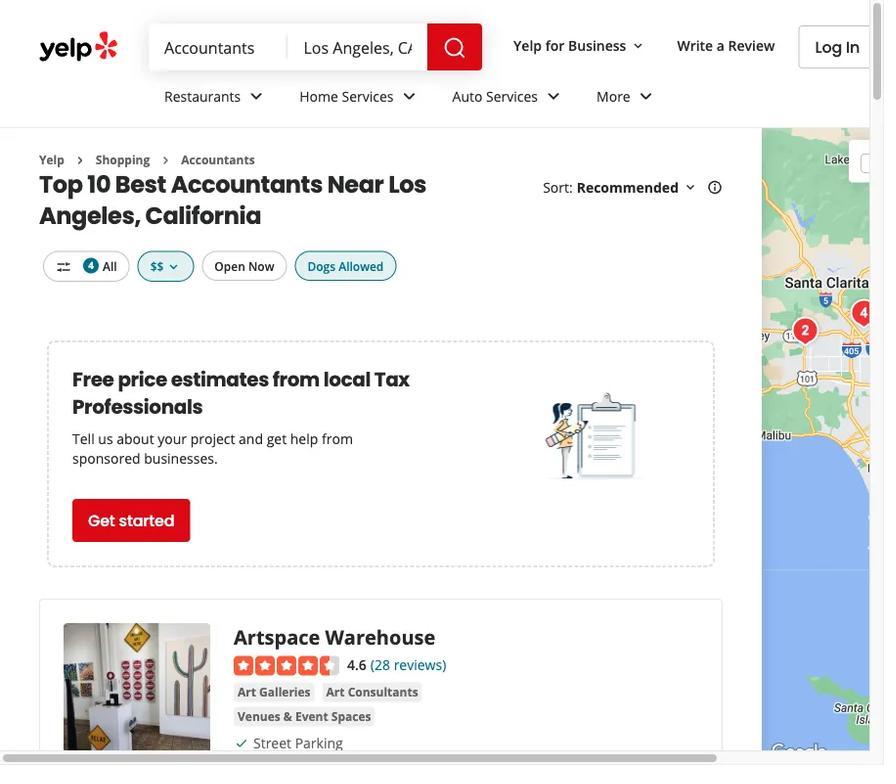 Task type: locate. For each thing, give the bounding box(es) containing it.
street
[[253, 734, 292, 752]]

1 services from the left
[[342, 87, 394, 105]]

review
[[728, 36, 775, 54]]

yelp
[[514, 36, 542, 54], [39, 152, 64, 168]]

yelp for business button
[[506, 27, 654, 63]]

3 24 chevron down v2 image from the left
[[635, 85, 658, 108]]

services right 'auto' at top right
[[486, 87, 538, 105]]

yelp for yelp for business
[[514, 36, 542, 54]]

(28 reviews) link
[[371, 653, 446, 674]]

art for galleries
[[238, 684, 256, 700]]

Find text field
[[164, 36, 272, 58]]

2 horizontal spatial 16 chevron down v2 image
[[683, 180, 698, 195]]

art up venues
[[238, 684, 256, 700]]

get started button
[[72, 499, 190, 542]]

none field near
[[304, 36, 412, 58]]

top
[[39, 168, 83, 200]]

1 16 chevron right v2 image from the left
[[72, 152, 88, 168]]

tax
[[374, 366, 410, 393]]

1 horizontal spatial services
[[486, 87, 538, 105]]

1 vertical spatial from
[[322, 429, 353, 447]]

dogs allowed
[[308, 258, 384, 274]]

1 vertical spatial 16 chevron down v2 image
[[683, 180, 698, 195]]

1 24 chevron down v2 image from the left
[[245, 85, 268, 108]]

log in link
[[799, 25, 877, 68]]

16 chevron down v2 image inside recommended popup button
[[683, 180, 698, 195]]

0 horizontal spatial services
[[342, 87, 394, 105]]

art consultants link
[[322, 682, 422, 702]]

24 chevron down v2 image inside restaurants link
[[245, 85, 268, 108]]

open now button
[[202, 251, 287, 281]]

parking
[[295, 734, 343, 752]]

2 horizontal spatial 24 chevron down v2 image
[[635, 85, 658, 108]]

sort:
[[543, 178, 573, 197]]

art
[[238, 684, 256, 700], [326, 684, 345, 700]]

auto services
[[452, 87, 538, 105]]

google image
[[767, 740, 832, 765]]

yelp left for
[[514, 36, 542, 54]]

log
[[815, 36, 842, 58]]

16 chevron right v2 image
[[72, 152, 88, 168], [158, 152, 173, 168]]

2 none field from the left
[[304, 36, 412, 58]]

10
[[87, 168, 111, 200]]

event
[[295, 708, 328, 724]]

business categories element
[[149, 70, 884, 127]]

16 chevron right v2 image for accountants
[[158, 152, 173, 168]]

shopping link
[[96, 152, 150, 168]]

16 filter v2 image
[[56, 259, 71, 275]]

2 24 chevron down v2 image from the left
[[542, 85, 565, 108]]

16 chevron right v2 image right yelp link
[[72, 152, 88, 168]]

0 horizontal spatial 16 chevron down v2 image
[[166, 259, 181, 275]]

none field 'find'
[[164, 36, 272, 58]]

art up the spaces
[[326, 684, 345, 700]]

16 chevron down v2 image right the business
[[630, 38, 646, 54]]

0 horizontal spatial 16 chevron right v2 image
[[72, 152, 88, 168]]

None field
[[164, 36, 272, 58], [304, 36, 412, 58]]

0 vertical spatial yelp
[[514, 36, 542, 54]]

services
[[342, 87, 394, 105], [486, 87, 538, 105]]

1 vertical spatial yelp
[[39, 152, 64, 168]]

write a review link
[[670, 27, 783, 63]]

0 horizontal spatial art
[[238, 684, 256, 700]]

16 chevron down v2 image inside $$ popup button
[[166, 259, 181, 275]]

1 horizontal spatial from
[[322, 429, 353, 447]]

16 chevron down v2 image left the 16 info v2 icon at the right
[[683, 180, 698, 195]]

local
[[324, 366, 371, 393]]

recommended
[[577, 178, 679, 197]]

yelp inside button
[[514, 36, 542, 54]]

24 chevron down v2 image inside auto services link
[[542, 85, 565, 108]]

now
[[248, 258, 274, 274]]

art galleries
[[238, 684, 311, 700]]

restaurants
[[164, 87, 241, 105]]

galleries
[[259, 684, 311, 700]]

2 16 chevron right v2 image from the left
[[158, 152, 173, 168]]

a
[[717, 36, 725, 54]]

businesses.
[[144, 448, 218, 467]]

1 horizontal spatial 24 chevron down v2 image
[[542, 85, 565, 108]]

16 chevron right v2 image right shopping
[[158, 152, 173, 168]]

yelp left 10
[[39, 152, 64, 168]]

search image
[[443, 36, 467, 60]]

accountants up california
[[181, 152, 255, 168]]

0 horizontal spatial yelp
[[39, 152, 64, 168]]

filters group
[[39, 251, 400, 282]]

24 chevron down v2 image
[[245, 85, 268, 108], [542, 85, 565, 108], [635, 85, 658, 108]]

1 art from the left
[[238, 684, 256, 700]]

art consultants button
[[322, 682, 422, 702]]

1 horizontal spatial 16 chevron down v2 image
[[630, 38, 646, 54]]

dogs
[[308, 258, 336, 274]]

None search field
[[149, 23, 486, 70]]

24 chevron down v2 image right more
[[635, 85, 658, 108]]

4.6 link
[[347, 653, 367, 674]]

art inside art consultants venues & event spaces
[[326, 684, 345, 700]]

24 chevron down v2 image inside more link
[[635, 85, 658, 108]]

none field up restaurants
[[164, 36, 272, 58]]

street parking
[[253, 734, 343, 752]]

1 horizontal spatial art
[[326, 684, 345, 700]]

dogs allowed button
[[295, 251, 397, 281]]

art galleries button
[[234, 682, 315, 702]]

16 chevron down v2 image right $$
[[166, 259, 181, 275]]

16 checkmark v2 image
[[234, 735, 249, 751]]

open now
[[215, 258, 274, 274]]

2 vertical spatial 16 chevron down v2 image
[[166, 259, 181, 275]]

from
[[273, 366, 320, 393], [322, 429, 353, 447]]

1 horizontal spatial none field
[[304, 36, 412, 58]]

art inside art galleries button
[[238, 684, 256, 700]]

from right the help
[[322, 429, 353, 447]]

16 chevron right v2 image for shopping
[[72, 152, 88, 168]]

16 chevron down v2 image inside yelp for business button
[[630, 38, 646, 54]]

0 horizontal spatial from
[[273, 366, 320, 393]]

0 horizontal spatial none field
[[164, 36, 272, 58]]

4 all
[[88, 258, 117, 274]]

2 art from the left
[[326, 684, 345, 700]]

free
[[72, 366, 114, 393]]

allowed
[[339, 258, 384, 274]]

free price estimates from local tax professionals tell us about your project and get help from sponsored businesses.
[[72, 366, 410, 467]]

price
[[118, 366, 167, 393]]

none field up home services
[[304, 36, 412, 58]]

2 services from the left
[[486, 87, 538, 105]]

0 vertical spatial 16 chevron down v2 image
[[630, 38, 646, 54]]

help
[[290, 429, 318, 447]]

near
[[327, 168, 384, 200]]

write a review
[[677, 36, 775, 54]]

from left local
[[273, 366, 320, 393]]

1 none field from the left
[[164, 36, 272, 58]]

accountants up the open now
[[171, 168, 323, 200]]

accountants
[[181, 152, 255, 168], [171, 168, 323, 200]]

auto services link
[[437, 70, 581, 127]]

1 horizontal spatial 16 chevron right v2 image
[[158, 152, 173, 168]]

24 chevron down v2 image down for
[[542, 85, 565, 108]]

0 vertical spatial from
[[273, 366, 320, 393]]

16 chevron down v2 image
[[630, 38, 646, 54], [683, 180, 698, 195], [166, 259, 181, 275]]

0 horizontal spatial 24 chevron down v2 image
[[245, 85, 268, 108]]

24 chevron down v2 image right restaurants
[[245, 85, 268, 108]]

1 horizontal spatial yelp
[[514, 36, 542, 54]]

art consultants venues & event spaces
[[238, 684, 418, 724]]

16 info v2 image
[[707, 180, 723, 195]]

services left 24 chevron down v2 image
[[342, 87, 394, 105]]

artspace warehouse link
[[234, 623, 436, 650]]

started
[[119, 510, 174, 532]]



Task type: describe. For each thing, give the bounding box(es) containing it.
professionals
[[72, 393, 203, 420]]

estimates
[[171, 366, 269, 393]]

4.6 star rating image
[[234, 656, 339, 675]]

yelp link
[[39, 152, 64, 168]]

16 chevron down v2 image for yelp for business
[[630, 38, 646, 54]]

accountants inside top 10 best accountants near los angeles, california
[[171, 168, 323, 200]]

accountants link
[[181, 152, 255, 168]]

your
[[158, 429, 187, 447]]

artspace warehouse
[[234, 623, 436, 650]]

(28 reviews)
[[371, 655, 446, 674]]

recommended button
[[577, 178, 698, 197]]

art galleries link
[[234, 682, 315, 702]]

artspace warehouse image
[[64, 623, 210, 765]]

project
[[190, 429, 235, 447]]

24 chevron down v2 image for more
[[635, 85, 658, 108]]

$$ button
[[138, 251, 194, 282]]

free price estimates from local tax professionals image
[[545, 388, 643, 486]]

for
[[546, 36, 565, 54]]

home services
[[300, 87, 394, 105]]

services for auto services
[[486, 87, 538, 105]]

business
[[568, 36, 627, 54]]

get started
[[88, 510, 174, 532]]

verizon image
[[845, 294, 884, 333]]

and
[[239, 429, 263, 447]]

(28
[[371, 655, 390, 674]]

reviews)
[[394, 655, 446, 674]]

all
[[103, 258, 117, 274]]

venues & event spaces button
[[234, 707, 375, 726]]

yelp for yelp link
[[39, 152, 64, 168]]

services for home services
[[342, 87, 394, 105]]

angeles,
[[39, 199, 141, 232]]

write
[[677, 36, 713, 54]]

us
[[98, 429, 113, 447]]

home services link
[[284, 70, 437, 127]]

Near text field
[[304, 36, 412, 58]]

warehouse
[[325, 623, 436, 650]]

4
[[88, 259, 94, 272]]

home
[[300, 87, 338, 105]]

16 chevron down v2 image for $$
[[166, 259, 181, 275]]

more
[[597, 87, 631, 105]]

16 chevron down v2 image for recommended
[[683, 180, 698, 195]]

4.6
[[347, 655, 367, 674]]

shopping
[[96, 152, 150, 168]]

24 chevron down v2 image
[[398, 85, 421, 108]]

&
[[284, 708, 292, 724]]

los
[[389, 168, 427, 200]]

more link
[[581, 70, 674, 127]]

sponsored
[[72, 448, 140, 467]]

artspace
[[234, 623, 320, 650]]

$$
[[150, 258, 164, 274]]

map region
[[725, 69, 884, 765]]

in
[[846, 36, 860, 58]]

top 10 best accountants near los angeles, california
[[39, 168, 427, 232]]

24 chevron down v2 image for auto services
[[542, 85, 565, 108]]

log in
[[815, 36, 860, 58]]

get
[[88, 510, 115, 532]]

open
[[215, 258, 245, 274]]

24 chevron down v2 image for restaurants
[[245, 85, 268, 108]]

about
[[117, 429, 154, 447]]

california
[[145, 199, 261, 232]]

venues & event spaces link
[[234, 707, 375, 726]]

striving artists framing and art services image
[[786, 312, 825, 351]]

yelp for business
[[514, 36, 627, 54]]

restaurants link
[[149, 70, 284, 127]]

best
[[115, 168, 166, 200]]

tell
[[72, 429, 95, 447]]

get
[[267, 429, 287, 447]]

spaces
[[331, 708, 371, 724]]

auto
[[452, 87, 483, 105]]

art for consultants
[[326, 684, 345, 700]]

venues
[[238, 708, 280, 724]]

consultants
[[348, 684, 418, 700]]



Task type: vqa. For each thing, say whether or not it's contained in the screenshot.
the right 16 chevron down v2 image
yes



